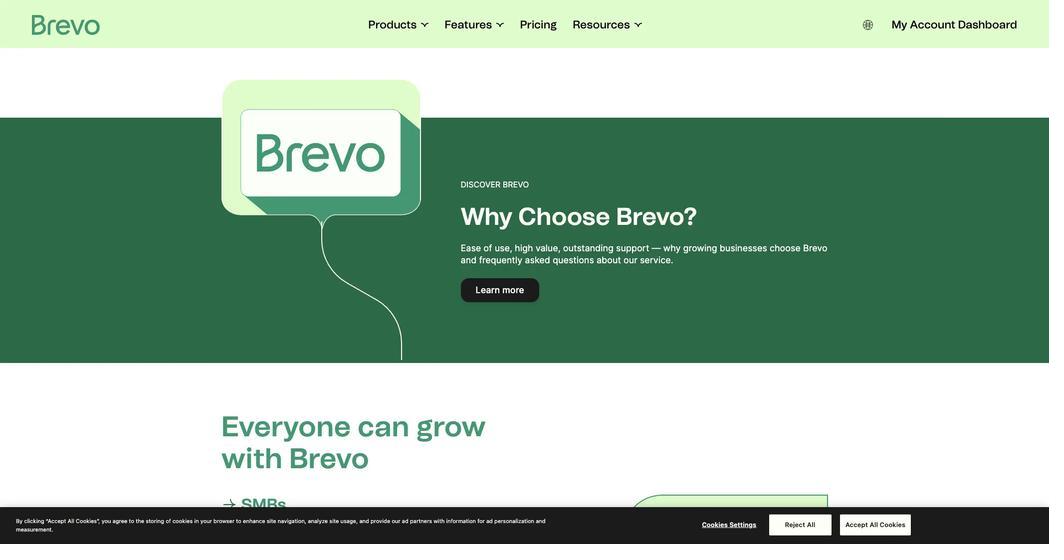 Task type: describe. For each thing, give the bounding box(es) containing it.
is
[[686, 520, 695, 533]]

all for reject all
[[807, 521, 816, 529]]

support
[[616, 243, 649, 253]]

learn more
[[476, 285, 524, 295]]

all inside by clicking "accept all cookies", you agree to the storing of cookies in your browser to enhance site navigation, analyze site usage, and provide our ad partners with information for ad personalization and measurement.
[[68, 518, 74, 524]]

pricing
[[520, 18, 557, 31]]

analyze
[[308, 518, 328, 524]]

my
[[892, 18, 908, 31]]

brevo
[[503, 179, 529, 189]]

button image
[[863, 20, 873, 30]]

and inside ease of use, high value, outstanding support — why growing businesses choose brevo and frequently asked questions about our service.
[[461, 255, 477, 265]]

asked
[[525, 255, 550, 265]]

value,
[[536, 243, 561, 253]]

2 horizontal spatial and
[[536, 518, 546, 524]]

features
[[445, 18, 492, 31]]

grow
[[416, 410, 486, 443]]

reject
[[785, 521, 805, 529]]

ease of use, high value, outstanding support — why growing businesses choose brevo and frequently asked questions about our service.
[[461, 243, 828, 265]]

cta image image
[[221, 79, 421, 228]]

your
[[200, 518, 212, 524]]

fantastic
[[697, 520, 744, 533]]

high
[[515, 243, 533, 253]]

all for accept all cookies
[[870, 521, 878, 529]]

our inside ease of use, high value, outstanding support — why growing businesses choose brevo and frequently asked questions about our service.
[[624, 255, 638, 265]]

you
[[102, 518, 111, 524]]

cookies
[[173, 518, 193, 524]]

"accept
[[46, 518, 66, 524]]

businesses
[[720, 243, 767, 253]]

1 to from the left
[[129, 518, 134, 524]]

in
[[194, 518, 199, 524]]

1 ad from the left
[[402, 518, 409, 524]]

the
[[136, 518, 144, 524]]

for inside by clicking "accept all cookies", you agree to the storing of cookies in your browser to enhance site navigation, analyze site usage, and provide our ad partners with information for ad personalization and measurement.
[[478, 518, 485, 524]]

2 cookies from the left
[[880, 521, 906, 529]]

accept all cookies
[[846, 521, 906, 529]]

0 horizontal spatial and
[[359, 518, 369, 524]]

partners
[[410, 518, 432, 524]]

smbs
[[241, 495, 286, 514]]

by clicking "accept all cookies", you agree to the storing of cookies in your browser to enhance site navigation, analyze site usage, and provide our ad partners with information for ad personalization and measurement.
[[16, 518, 546, 533]]

1 site from the left
[[267, 518, 276, 524]]

choose
[[770, 243, 801, 253]]

resources link
[[573, 18, 642, 32]]

smbs link
[[221, 495, 495, 515]]

features link
[[445, 18, 504, 32]]

provide
[[371, 518, 390, 524]]

agree
[[113, 518, 127, 524]]

more
[[502, 285, 524, 295]]

brevo inside everyone can grow with brevo
[[289, 442, 369, 475]]

for inside "brevo is fantastic for keeping clients informed o
[[747, 520, 762, 533]]

"brevo is fantastic for keeping clients informed o
[[647, 520, 802, 544]]

service.
[[640, 255, 673, 265]]

clients
[[693, 534, 728, 544]]

dashboard
[[958, 18, 1017, 31]]

navigation,
[[278, 518, 306, 524]]

of inside ease of use, high value, outstanding support — why growing businesses choose brevo and frequently asked questions about our service.
[[484, 243, 492, 253]]

products
[[368, 18, 417, 31]]

brevo inside ease of use, high value, outstanding support — why growing businesses choose brevo and frequently asked questions about our service.
[[803, 243, 828, 253]]

products link
[[368, 18, 429, 32]]



Task type: locate. For each thing, give the bounding box(es) containing it.
2 horizontal spatial all
[[870, 521, 878, 529]]

everyone
[[221, 410, 351, 443]]

clicking
[[24, 518, 44, 524]]

0 horizontal spatial of
[[166, 518, 171, 524]]

of
[[484, 243, 492, 253], [166, 518, 171, 524]]

0 horizontal spatial for
[[478, 518, 485, 524]]

0 horizontal spatial site
[[267, 518, 276, 524]]

0 horizontal spatial to
[[129, 518, 134, 524]]

choose
[[518, 202, 610, 231]]

ad left partners
[[402, 518, 409, 524]]

site left the usage,
[[329, 518, 339, 524]]

our down support at the right top of the page
[[624, 255, 638, 265]]

1 horizontal spatial and
[[461, 255, 477, 265]]

0 horizontal spatial with
[[221, 442, 283, 475]]

with
[[221, 442, 283, 475], [434, 518, 445, 524]]

personalization
[[495, 518, 534, 524]]

by
[[16, 518, 23, 524]]

brevo
[[803, 243, 828, 253], [289, 442, 369, 475]]

1 horizontal spatial site
[[329, 518, 339, 524]]

0 vertical spatial with
[[221, 442, 283, 475]]

1 horizontal spatial all
[[807, 521, 816, 529]]

with inside by clicking "accept all cookies", you agree to the storing of cookies in your browser to enhance site navigation, analyze site usage, and provide our ad partners with information for ad personalization and measurement.
[[434, 518, 445, 524]]

cookies settings button
[[698, 515, 761, 535]]

for
[[478, 518, 485, 524], [747, 520, 762, 533]]

1 horizontal spatial our
[[624, 255, 638, 265]]

to right browser on the bottom of page
[[236, 518, 241, 524]]

accept
[[846, 521, 868, 529]]

2 site from the left
[[329, 518, 339, 524]]

1 horizontal spatial to
[[236, 518, 241, 524]]

accept all cookies button
[[840, 515, 911, 536]]

of right storing
[[166, 518, 171, 524]]

site
[[267, 518, 276, 524], [329, 518, 339, 524]]

ease
[[461, 243, 481, 253]]

1 vertical spatial our
[[392, 518, 401, 524]]

ad left personalization
[[486, 518, 493, 524]]

1 vertical spatial of
[[166, 518, 171, 524]]

questions
[[553, 255, 594, 265]]

frequently
[[479, 255, 523, 265]]

and down the ease
[[461, 255, 477, 265]]

1 vertical spatial with
[[434, 518, 445, 524]]

0 vertical spatial our
[[624, 255, 638, 265]]

1 horizontal spatial of
[[484, 243, 492, 253]]

cookies settings
[[702, 521, 757, 529]]

why
[[663, 243, 681, 253]]

reject all
[[785, 521, 816, 529]]

resources
[[573, 18, 630, 31]]

learn
[[476, 285, 500, 295]]

for right information
[[478, 518, 485, 524]]

our
[[624, 255, 638, 265], [392, 518, 401, 524]]

growing
[[683, 243, 717, 253]]

1 vertical spatial brevo
[[289, 442, 369, 475]]

all
[[68, 518, 74, 524], [807, 521, 816, 529], [870, 521, 878, 529]]

cookies right "accept"
[[880, 521, 906, 529]]

about
[[597, 255, 621, 265]]

to left the the on the bottom of page
[[129, 518, 134, 524]]

outstanding
[[563, 243, 614, 253]]

usage,
[[341, 518, 358, 524]]

1 cookies from the left
[[702, 521, 728, 529]]

pricing link
[[520, 18, 557, 32]]

cookies
[[702, 521, 728, 529], [880, 521, 906, 529]]

cookies",
[[76, 518, 100, 524]]

use,
[[495, 243, 512, 253]]

0 vertical spatial brevo
[[803, 243, 828, 253]]

storing
[[146, 518, 164, 524]]

discover brevo
[[461, 179, 529, 189]]

account
[[910, 18, 956, 31]]

with inside everyone can grow with brevo
[[221, 442, 283, 475]]

browser
[[214, 518, 235, 524]]

of inside by clicking "accept all cookies", you agree to the storing of cookies in your browser to enhance site navigation, analyze site usage, and provide our ad partners with information for ad personalization and measurement.
[[166, 518, 171, 524]]

and
[[461, 255, 477, 265], [359, 518, 369, 524], [536, 518, 546, 524]]

reject all button
[[769, 515, 832, 536]]

for up 'informed' in the bottom right of the page
[[747, 520, 762, 533]]

1 horizontal spatial cookies
[[880, 521, 906, 529]]

1 horizontal spatial for
[[747, 520, 762, 533]]

and right personalization
[[536, 518, 546, 524]]

startups
[[221, 523, 274, 538]]

measurement.
[[16, 526, 53, 533]]

—
[[652, 243, 661, 253]]

our inside by clicking "accept all cookies", you agree to the storing of cookies in your browser to enhance site navigation, analyze site usage, and provide our ad partners with information for ad personalization and measurement.
[[392, 518, 401, 524]]

keeping
[[647, 534, 690, 544]]

site right 'enhance'
[[267, 518, 276, 524]]

with up smbs
[[221, 442, 283, 475]]

all right "accept"
[[870, 521, 878, 529]]

cookies up clients
[[702, 521, 728, 529]]

enhance
[[243, 518, 265, 524]]

"brevo
[[647, 520, 683, 533]]

informed
[[730, 534, 780, 544]]

why choose brevo?
[[461, 202, 697, 231]]

of left use, on the left of page
[[484, 243, 492, 253]]

0 horizontal spatial brevo
[[289, 442, 369, 475]]

with right partners
[[434, 518, 445, 524]]

can
[[358, 410, 410, 443]]

discover
[[461, 179, 501, 189]]

why
[[461, 202, 513, 231]]

information
[[446, 518, 476, 524]]

0 horizontal spatial cookies
[[702, 521, 728, 529]]

1 horizontal spatial brevo
[[803, 243, 828, 253]]

my account dashboard link
[[892, 18, 1017, 32]]

0 horizontal spatial all
[[68, 518, 74, 524]]

startups link
[[221, 523, 505, 539]]

and right the usage,
[[359, 518, 369, 524]]

0 vertical spatial of
[[484, 243, 492, 253]]

2 to from the left
[[236, 518, 241, 524]]

ad
[[402, 518, 409, 524], [486, 518, 493, 524]]

0 horizontal spatial ad
[[402, 518, 409, 524]]

brevo image
[[32, 15, 100, 35]]

everyone can grow with brevo
[[221, 410, 486, 475]]

1 horizontal spatial with
[[434, 518, 445, 524]]

my account dashboard
[[892, 18, 1017, 31]]

all right reject
[[807, 521, 816, 529]]

our right provide
[[392, 518, 401, 524]]

to
[[129, 518, 134, 524], [236, 518, 241, 524]]

2 ad from the left
[[486, 518, 493, 524]]

all right "accept
[[68, 518, 74, 524]]

brevo?
[[616, 202, 697, 231]]

1 horizontal spatial ad
[[486, 518, 493, 524]]

0 horizontal spatial our
[[392, 518, 401, 524]]

settings
[[730, 521, 757, 529]]

learn more button
[[461, 278, 539, 302]]



Task type: vqa. For each thing, say whether or not it's contained in the screenshot.
the startups link
yes



